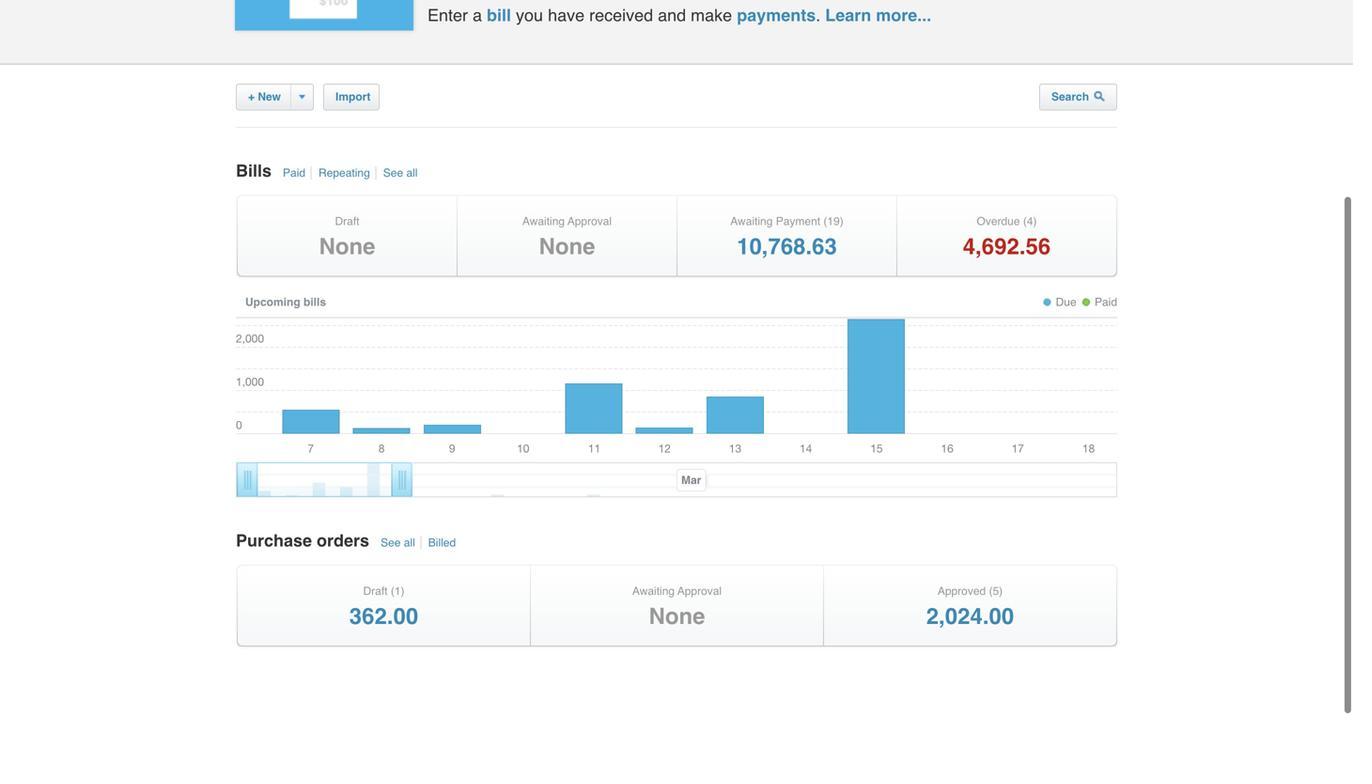 Task type: vqa. For each thing, say whether or not it's contained in the screenshot.
leftmost Contacts
no



Task type: describe. For each thing, give the bounding box(es) containing it.
approved
[[938, 585, 986, 598]]

overdue          (4) 4,692.56
[[964, 215, 1051, 259]]

payments link
[[737, 5, 816, 25]]

purchase orders
[[236, 531, 374, 550]]

orders
[[317, 531, 370, 550]]

see all for see all link to the bottom
[[381, 536, 415, 550]]

all for the topmost see all link
[[407, 166, 418, 179]]

draft          (1) 362.00
[[350, 585, 419, 629]]

awaiting approval none for 10,768.63
[[523, 215, 612, 259]]

see for the topmost see all link
[[383, 166, 403, 179]]

draft for none
[[335, 215, 360, 228]]

search
[[1052, 90, 1093, 103]]

(5)
[[990, 585, 1003, 598]]

new
[[258, 90, 281, 103]]

payment
[[776, 215, 821, 228]]

approved          (5) 2,024.00
[[927, 585, 1015, 629]]

1 horizontal spatial paid
[[1095, 296, 1118, 309]]

overdue
[[977, 215, 1021, 228]]

2,024.00
[[927, 604, 1015, 629]]

due
[[1056, 296, 1077, 309]]

0 horizontal spatial none
[[319, 234, 376, 259]]

awaiting payment          (19) 10,768.63
[[731, 215, 844, 259]]

draft for (1)
[[363, 585, 388, 598]]

more...
[[877, 5, 932, 25]]

all for see all link to the bottom
[[404, 536, 415, 550]]

paid link
[[281, 166, 312, 179]]

repeating
[[319, 166, 370, 179]]

payments
[[737, 5, 816, 25]]

+ new link
[[236, 84, 314, 110]]

none for none
[[539, 234, 596, 259]]

and
[[658, 5, 687, 25]]

bills
[[304, 296, 326, 309]]

import
[[336, 90, 371, 103]]

+ new
[[248, 90, 281, 103]]

search link
[[1040, 84, 1118, 110]]

upcoming
[[245, 296, 301, 309]]

4,692.56
[[964, 234, 1051, 259]]

have
[[548, 5, 585, 25]]

362.00
[[350, 604, 419, 629]]



Task type: locate. For each thing, give the bounding box(es) containing it.
awaiting for 2,024.00
[[633, 585, 675, 598]]

see all
[[383, 166, 418, 179], [381, 536, 415, 550]]

1 vertical spatial awaiting approval none
[[633, 585, 722, 629]]

1 horizontal spatial awaiting approval none
[[633, 585, 722, 629]]

paid
[[283, 166, 306, 179], [1095, 296, 1118, 309]]

approval for 10,768.63
[[568, 215, 612, 228]]

purchase
[[236, 531, 312, 550]]

none for (1)
[[649, 604, 706, 629]]

see all right repeating link
[[383, 166, 418, 179]]

0 horizontal spatial draft
[[335, 215, 360, 228]]

received
[[590, 5, 654, 25]]

see all link
[[382, 166, 423, 179], [379, 536, 422, 550]]

draft inside 'draft none'
[[335, 215, 360, 228]]

paid right due
[[1095, 296, 1118, 309]]

repeating link
[[317, 166, 377, 179]]

paid right bills
[[283, 166, 306, 179]]

you
[[516, 5, 544, 25]]

1 horizontal spatial none
[[539, 234, 596, 259]]

awaiting inside awaiting payment          (19) 10,768.63
[[731, 215, 773, 228]]

approval
[[568, 215, 612, 228], [678, 585, 722, 598]]

billed
[[429, 536, 456, 550]]

0 horizontal spatial paid
[[283, 166, 306, 179]]

2 horizontal spatial awaiting
[[731, 215, 773, 228]]

a
[[473, 5, 482, 25]]

0 horizontal spatial awaiting approval none
[[523, 215, 612, 259]]

see all link left billed
[[379, 536, 422, 550]]

(4)
[[1024, 215, 1038, 228]]

bills
[[236, 161, 276, 180]]

awaiting approval none
[[523, 215, 612, 259], [633, 585, 722, 629]]

see all left billed
[[381, 536, 415, 550]]

see for see all link to the bottom
[[381, 536, 401, 550]]

0 vertical spatial paid
[[283, 166, 306, 179]]

1 horizontal spatial awaiting
[[633, 585, 675, 598]]

0 vertical spatial see all link
[[382, 166, 423, 179]]

1 horizontal spatial draft
[[363, 585, 388, 598]]

draft down repeating link
[[335, 215, 360, 228]]

.
[[816, 5, 821, 25]]

all
[[407, 166, 418, 179], [404, 536, 415, 550]]

draft none
[[319, 215, 376, 259]]

0 vertical spatial all
[[407, 166, 418, 179]]

import link
[[323, 84, 380, 110]]

make
[[691, 5, 733, 25]]

0 vertical spatial draft
[[335, 215, 360, 228]]

see
[[383, 166, 403, 179], [381, 536, 401, 550]]

0 vertical spatial awaiting approval none
[[523, 215, 612, 259]]

1 vertical spatial see all link
[[379, 536, 422, 550]]

all left billed
[[404, 536, 415, 550]]

see right orders
[[381, 536, 401, 550]]

bill
[[487, 5, 512, 25]]

1 vertical spatial approval
[[678, 585, 722, 598]]

1 vertical spatial see
[[381, 536, 401, 550]]

all right repeating link
[[407, 166, 418, 179]]

(1)
[[391, 585, 405, 598]]

learn more... link
[[826, 5, 932, 25]]

0 vertical spatial approval
[[568, 215, 612, 228]]

enter
[[428, 5, 468, 25]]

see all for the topmost see all link
[[383, 166, 418, 179]]

draft
[[335, 215, 360, 228], [363, 585, 388, 598]]

(19)
[[824, 215, 844, 228]]

draft left (1)
[[363, 585, 388, 598]]

1 vertical spatial all
[[404, 536, 415, 550]]

upcoming bills
[[245, 296, 326, 309]]

billed link
[[427, 536, 461, 550]]

draft inside the draft          (1) 362.00
[[363, 585, 388, 598]]

see all link right repeating link
[[382, 166, 423, 179]]

approval for 2,024.00
[[678, 585, 722, 598]]

learn
[[826, 5, 872, 25]]

1 vertical spatial draft
[[363, 585, 388, 598]]

none
[[319, 234, 376, 259], [539, 234, 596, 259], [649, 604, 706, 629]]

+
[[248, 90, 255, 103]]

0 horizontal spatial approval
[[568, 215, 612, 228]]

1 vertical spatial see all
[[381, 536, 415, 550]]

10,768.63
[[737, 234, 838, 259]]

bill link
[[487, 5, 512, 25]]

0 vertical spatial see all
[[383, 166, 418, 179]]

awaiting
[[523, 215, 565, 228], [731, 215, 773, 228], [633, 585, 675, 598]]

see right repeating link
[[383, 166, 403, 179]]

enter a bill you have received and make payments . learn more...
[[428, 5, 932, 25]]

0 horizontal spatial awaiting
[[523, 215, 565, 228]]

awaiting approval none for 2,024.00
[[633, 585, 722, 629]]

awaiting for 10,768.63
[[523, 215, 565, 228]]

0 vertical spatial see
[[383, 166, 403, 179]]

1 vertical spatial paid
[[1095, 296, 1118, 309]]

2 horizontal spatial none
[[649, 604, 706, 629]]

1 horizontal spatial approval
[[678, 585, 722, 598]]

search image
[[1095, 90, 1106, 101]]



